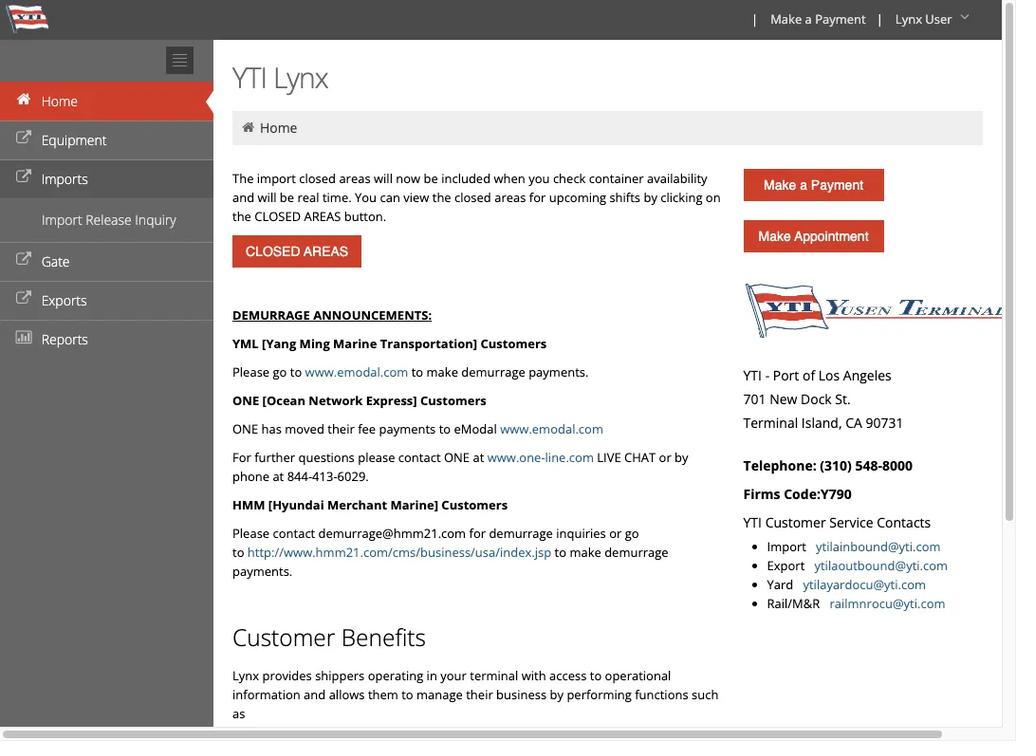 Task type: vqa. For each thing, say whether or not it's contained in the screenshot.
topmost "Inquiry"
no



Task type: describe. For each thing, give the bounding box(es) containing it.
0 vertical spatial www.emodal.com
[[305, 363, 408, 381]]

now
[[396, 170, 421, 187]]

or inside please contact demurrage@hmm21.com for demurrage inquiries or go to
[[609, 525, 622, 542]]

imports
[[41, 170, 88, 188]]

www.one-
[[487, 449, 545, 466]]

them
[[368, 686, 398, 703]]

1 vertical spatial a
[[800, 177, 808, 193]]

1 horizontal spatial areas
[[495, 189, 526, 206]]

0 vertical spatial contact
[[398, 449, 441, 466]]

export
[[767, 557, 805, 574]]

(310)
[[820, 456, 852, 475]]

yti customer service contacts
[[744, 513, 931, 531]]

release
[[86, 211, 132, 229]]

firms
[[744, 485, 781, 503]]

can
[[380, 189, 400, 206]]

business
[[496, 686, 547, 703]]

make appointment
[[759, 229, 869, 244]]

reports link
[[0, 320, 214, 359]]

ytilainbound@yti.com
[[816, 538, 941, 555]]

548-
[[856, 456, 883, 475]]

new
[[770, 390, 798, 408]]

0 vertical spatial customers
[[481, 335, 547, 352]]

operational
[[605, 667, 671, 684]]

0 vertical spatial closed
[[299, 170, 336, 187]]

2 vertical spatial make
[[759, 229, 791, 244]]

to inside 'to make demurrage payments.'
[[555, 544, 567, 561]]

-
[[766, 366, 770, 384]]

import release inquiry link
[[0, 206, 214, 234]]

transportation]
[[380, 335, 478, 352]]

1 horizontal spatial home
[[260, 119, 297, 137]]

8000
[[883, 456, 913, 475]]

demurrage inside please contact demurrage@hmm21.com for demurrage inquiries or go to
[[489, 525, 553, 542]]

areas
[[304, 208, 341, 225]]

railmnrocu@yti.com link
[[830, 595, 946, 612]]

lynx provides shippers operating in your terminal with access to operational information and allows them to manage their business by performing functions such as
[[233, 667, 719, 722]]

1 | from the left
[[752, 10, 758, 28]]

yti for yti customer service contacts
[[744, 513, 762, 531]]

1 vertical spatial make a payment link
[[744, 169, 884, 201]]

home image
[[240, 121, 257, 134]]

your
[[441, 667, 467, 684]]

ca
[[846, 414, 863, 432]]

0 vertical spatial be
[[424, 170, 438, 187]]

demurrage@hmm21.com
[[319, 525, 466, 542]]

import for import release inquiry
[[42, 211, 82, 229]]

with
[[522, 667, 546, 684]]

code:y790
[[784, 485, 852, 503]]

go inside please contact demurrage@hmm21.com for demurrage inquiries or go to
[[625, 525, 639, 542]]

equipment
[[41, 131, 107, 149]]

when
[[494, 170, 526, 187]]

performing
[[567, 686, 632, 703]]

ytilayardocu@yti.com
[[803, 576, 926, 593]]

0 horizontal spatial home link
[[0, 82, 214, 121]]

to up performing on the bottom right
[[590, 667, 602, 684]]

2 vertical spatial one
[[444, 449, 470, 466]]

the
[[233, 170, 254, 187]]

inquiry
[[135, 211, 176, 229]]

firms code:y790
[[744, 485, 852, 503]]

1 vertical spatial lynx
[[273, 58, 328, 97]]

the import closed areas will now be included when you check container availability and will be real time.  you can view the closed areas for upcoming shifts by clicking on the closed areas button.
[[233, 170, 721, 225]]

and inside the import closed areas will now be included when you check container availability and will be real time.  you can view the closed areas for upcoming shifts by clicking on the closed areas button.
[[233, 189, 254, 206]]

button.
[[344, 208, 386, 225]]

bar chart image
[[14, 331, 33, 345]]

customers for hmm [hyundai merchant marine] customers
[[442, 496, 508, 513]]

terminal
[[470, 667, 518, 684]]

export ytilaoutbound@yti.com yard ytilayardocu@yti.com rail/m&r railmnrocu@yti.com
[[767, 557, 948, 612]]

express]
[[366, 392, 417, 409]]

has
[[261, 420, 282, 438]]

0 vertical spatial payments.
[[529, 363, 589, 381]]

yti for yti lynx
[[233, 58, 267, 97]]

ytilaoutbound@yti.com
[[815, 557, 948, 574]]

payments. inside 'to make demurrage payments.'
[[233, 563, 293, 580]]

home image
[[14, 93, 33, 106]]

0 horizontal spatial home
[[41, 92, 78, 110]]

0 vertical spatial areas
[[339, 170, 371, 187]]

live chat or by phone at 844-413-6029.
[[233, 449, 689, 485]]

0 vertical spatial their
[[328, 420, 355, 438]]

0 vertical spatial customer
[[766, 513, 826, 531]]

imports link
[[0, 159, 214, 198]]

external link image for exports
[[14, 292, 33, 306]]

line.com
[[545, 449, 594, 466]]

angle down image
[[956, 10, 975, 24]]

0 vertical spatial a
[[805, 10, 812, 28]]

benefits
[[341, 622, 426, 653]]

lynx user link
[[887, 0, 981, 40]]

make appointment link
[[744, 220, 884, 252]]

0 vertical spatial demurrage
[[462, 363, 526, 381]]

availability
[[647, 170, 708, 187]]

external link image for equipment
[[14, 132, 33, 145]]

announcements:
[[313, 307, 432, 324]]

please for please go to www.emodal.com to make demurrage payments.
[[233, 363, 270, 381]]

to down "operating"
[[402, 686, 413, 703]]

yard
[[767, 576, 794, 593]]

0 horizontal spatial the
[[233, 208, 251, 225]]

view
[[404, 189, 429, 206]]

www.one-line.com link
[[487, 449, 594, 466]]

www.emodal.com link for one has moved their fee payments to emodal www.emodal.com
[[500, 420, 604, 438]]

yml [yang ming marine transportation] customers
[[233, 335, 547, 352]]

of
[[803, 366, 815, 384]]

external link image for gate
[[14, 253, 33, 267]]

for inside please contact demurrage@hmm21.com for demurrage inquiries or go to
[[469, 525, 486, 542]]

0 horizontal spatial go
[[273, 363, 287, 381]]

chat
[[625, 449, 656, 466]]

413-
[[312, 468, 337, 485]]

by inside live chat or by phone at 844-413-6029.
[[675, 449, 689, 466]]

to make demurrage payments.
[[233, 544, 669, 580]]

and inside lynx provides shippers operating in your terminal with access to operational information and allows them to manage their business by performing functions such as
[[304, 686, 326, 703]]

please contact demurrage@hmm21.com for demurrage inquiries or go to
[[233, 525, 639, 561]]

1 vertical spatial will
[[258, 189, 277, 206]]

demurrage
[[233, 307, 310, 324]]

to up [ocean
[[290, 363, 302, 381]]

at inside live chat or by phone at 844-413-6029.
[[273, 468, 284, 485]]

701
[[744, 390, 766, 408]]

0 horizontal spatial make
[[427, 363, 458, 381]]

information
[[233, 686, 301, 703]]

1 horizontal spatial will
[[374, 170, 393, 187]]

844-
[[287, 468, 312, 485]]

merchant
[[327, 496, 387, 513]]

by inside lynx provides shippers operating in your terminal with access to operational information and allows them to manage their business by performing functions such as
[[550, 686, 564, 703]]

ytilainbound@yti.com link
[[816, 538, 941, 555]]

questions
[[298, 449, 355, 466]]

exports link
[[0, 281, 214, 320]]

one for one [ocean network express] customers
[[233, 392, 259, 409]]



Task type: locate. For each thing, give the bounding box(es) containing it.
external link image inside equipment link
[[14, 132, 33, 145]]

2 external link image from the top
[[14, 253, 33, 267]]

demurrage
[[462, 363, 526, 381], [489, 525, 553, 542], [605, 544, 669, 561]]

exports
[[41, 291, 87, 309]]

service
[[830, 513, 874, 531]]

for
[[529, 189, 546, 206], [469, 525, 486, 542]]

0 vertical spatial external link image
[[14, 171, 33, 184]]

terminal
[[744, 414, 798, 432]]

1 vertical spatial home
[[260, 119, 297, 137]]

for
[[233, 449, 251, 466]]

external link image down home image at top
[[14, 132, 33, 145]]

their left fee at the left
[[328, 420, 355, 438]]

contact down one has moved their fee payments to emodal www.emodal.com
[[398, 449, 441, 466]]

hmm [hyundai merchant marine] customers
[[233, 496, 508, 513]]

1 external link image from the top
[[14, 171, 33, 184]]

1 horizontal spatial home link
[[260, 119, 297, 137]]

clicking
[[661, 189, 703, 206]]

closed down 'included'
[[455, 189, 491, 206]]

0 vertical spatial at
[[473, 449, 484, 466]]

1 vertical spatial closed
[[455, 189, 491, 206]]

one left [ocean
[[233, 392, 259, 409]]

1 vertical spatial customers
[[420, 392, 487, 409]]

import
[[257, 170, 296, 187]]

external link image left gate
[[14, 253, 33, 267]]

0 horizontal spatial will
[[258, 189, 277, 206]]

1 vertical spatial import
[[767, 538, 813, 555]]

1 vertical spatial payment
[[811, 177, 864, 193]]

www.emodal.com down marine on the top left
[[305, 363, 408, 381]]

demurrage inside 'to make demurrage payments.'
[[605, 544, 669, 561]]

0 horizontal spatial and
[[233, 189, 254, 206]]

1 vertical spatial be
[[280, 189, 294, 206]]

0 vertical spatial and
[[233, 189, 254, 206]]

0 horizontal spatial payments.
[[233, 563, 293, 580]]

external link image inside gate link
[[14, 253, 33, 267]]

0 vertical spatial go
[[273, 363, 287, 381]]

or inside live chat or by phone at 844-413-6029.
[[659, 449, 672, 466]]

or right the chat
[[659, 449, 672, 466]]

0 horizontal spatial their
[[328, 420, 355, 438]]

for up 'to make demurrage payments.'
[[469, 525, 486, 542]]

at down the emodal
[[473, 449, 484, 466]]

customer down firms code:y790
[[766, 513, 826, 531]]

0 vertical spatial import
[[42, 211, 82, 229]]

1 horizontal spatial for
[[529, 189, 546, 206]]

by down access
[[550, 686, 564, 703]]

one down the emodal
[[444, 449, 470, 466]]

1 horizontal spatial go
[[625, 525, 639, 542]]

upcoming
[[549, 189, 606, 206]]

the left closed
[[233, 208, 251, 225]]

included
[[441, 170, 491, 187]]

0 vertical spatial make a payment
[[771, 10, 866, 28]]

0 vertical spatial or
[[659, 449, 672, 466]]

0 horizontal spatial import
[[42, 211, 82, 229]]

1 vertical spatial make
[[570, 544, 601, 561]]

be up closed
[[280, 189, 294, 206]]

0 vertical spatial make
[[427, 363, 458, 381]]

www.emodal.com
[[305, 363, 408, 381], [500, 420, 604, 438]]

2 horizontal spatial by
[[675, 449, 689, 466]]

railmnrocu@yti.com
[[830, 595, 946, 612]]

rail/m&r
[[767, 595, 820, 612]]

make down transportation]
[[427, 363, 458, 381]]

1 vertical spatial the
[[233, 208, 251, 225]]

one has moved their fee payments to emodal www.emodal.com
[[233, 420, 604, 438]]

in
[[427, 667, 437, 684]]

1 vertical spatial make
[[764, 177, 796, 193]]

6029.
[[337, 468, 369, 485]]

one [ocean network express] customers
[[233, 392, 487, 409]]

payments. up the line.com
[[529, 363, 589, 381]]

shifts
[[610, 189, 641, 206]]

0 horizontal spatial www.emodal.com link
[[305, 363, 408, 381]]

home link up equipment
[[0, 82, 214, 121]]

the
[[433, 189, 451, 206], [233, 208, 251, 225]]

contact inside please contact demurrage@hmm21.com for demurrage inquiries or go to
[[273, 525, 315, 542]]

home right home icon
[[260, 119, 297, 137]]

will up can
[[374, 170, 393, 187]]

1 horizontal spatial be
[[424, 170, 438, 187]]

for further questions please contact one at www.one-line.com
[[233, 449, 594, 466]]

ming
[[300, 335, 330, 352]]

hmm
[[233, 496, 265, 513]]

payment up appointment
[[811, 177, 864, 193]]

please
[[358, 449, 395, 466]]

access
[[549, 667, 587, 684]]

demurrage left inquiries
[[489, 525, 553, 542]]

phone
[[233, 468, 270, 485]]

1 horizontal spatial customer
[[766, 513, 826, 531]]

import for import
[[767, 538, 813, 555]]

home right home image at top
[[41, 92, 78, 110]]

1 horizontal spatial lynx
[[273, 58, 328, 97]]

please down yml
[[233, 363, 270, 381]]

0 vertical spatial the
[[433, 189, 451, 206]]

0 horizontal spatial closed
[[299, 170, 336, 187]]

1 vertical spatial or
[[609, 525, 622, 542]]

demurrage down inquiries
[[605, 544, 669, 561]]

lynx inside lynx provides shippers operating in your terminal with access to operational information and allows them to manage their business by performing functions such as
[[233, 667, 259, 684]]

0 horizontal spatial contact
[[273, 525, 315, 542]]

0 horizontal spatial |
[[752, 10, 758, 28]]

make
[[771, 10, 802, 28], [764, 177, 796, 193], [759, 229, 791, 244]]

los
[[819, 366, 840, 384]]

user
[[926, 10, 952, 28]]

0 vertical spatial by
[[644, 189, 658, 206]]

payment
[[815, 10, 866, 28], [811, 177, 864, 193]]

please inside please contact demurrage@hmm21.com for demurrage inquiries or go to
[[233, 525, 270, 542]]

customers for one [ocean network express] customers
[[420, 392, 487, 409]]

ytilayardocu@yti.com link
[[803, 576, 926, 593]]

yti - port of los angeles 701 new dock st. terminal island, ca 90731
[[744, 366, 904, 432]]

0 vertical spatial payment
[[815, 10, 866, 28]]

for down you
[[529, 189, 546, 206]]

1 horizontal spatial |
[[877, 10, 883, 28]]

customers
[[481, 335, 547, 352], [420, 392, 487, 409], [442, 496, 508, 513]]

or right inquiries
[[609, 525, 622, 542]]

and down shippers
[[304, 686, 326, 703]]

demurrage up the emodal
[[462, 363, 526, 381]]

one for one has moved their fee payments to emodal www.emodal.com
[[233, 420, 258, 438]]

1 horizontal spatial www.emodal.com
[[500, 420, 604, 438]]

[ocean
[[262, 392, 306, 409]]

0 vertical spatial www.emodal.com link
[[305, 363, 408, 381]]

to left the emodal
[[439, 420, 451, 438]]

payments. down "hmm"
[[233, 563, 293, 580]]

contact
[[398, 449, 441, 466], [273, 525, 315, 542]]

their down 'terminal'
[[466, 686, 493, 703]]

2 vertical spatial customers
[[442, 496, 508, 513]]

by inside the import closed areas will now be included when you check container availability and will be real time.  you can view the closed areas for upcoming shifts by clicking on the closed areas button.
[[644, 189, 658, 206]]

yml
[[233, 335, 259, 352]]

2 vertical spatial lynx
[[233, 667, 259, 684]]

2 horizontal spatial lynx
[[896, 10, 922, 28]]

www.emodal.com up www.one-line.com link
[[500, 420, 604, 438]]

external link image up bar chart image
[[14, 292, 33, 306]]

payments
[[379, 420, 436, 438]]

customers right transportation]
[[481, 335, 547, 352]]

external link image
[[14, 132, 33, 145], [14, 292, 33, 306]]

1 horizontal spatial at
[[473, 449, 484, 466]]

0 horizontal spatial customer
[[233, 622, 335, 653]]

yti for yti - port of los angeles 701 new dock st. terminal island, ca 90731
[[744, 366, 762, 384]]

will down import at the left of page
[[258, 189, 277, 206]]

by right shifts
[[644, 189, 658, 206]]

1 horizontal spatial closed
[[455, 189, 491, 206]]

0 horizontal spatial www.emodal.com
[[305, 363, 408, 381]]

0 vertical spatial make a payment link
[[762, 0, 873, 40]]

areas down when
[[495, 189, 526, 206]]

1 vertical spatial yti
[[744, 366, 762, 384]]

you
[[355, 189, 377, 206]]

1 vertical spatial at
[[273, 468, 284, 485]]

1 vertical spatial and
[[304, 686, 326, 703]]

lynx for user
[[896, 10, 922, 28]]

1 horizontal spatial the
[[433, 189, 451, 206]]

to inside please contact demurrage@hmm21.com for demurrage inquiries or go to
[[233, 544, 244, 561]]

closed
[[299, 170, 336, 187], [455, 189, 491, 206]]

http://www.hmm21.com/cms/business/usa/index.jsp link
[[248, 544, 552, 561]]

will
[[374, 170, 393, 187], [258, 189, 277, 206]]

1 horizontal spatial their
[[466, 686, 493, 703]]

0 vertical spatial for
[[529, 189, 546, 206]]

to down "hmm"
[[233, 544, 244, 561]]

to down inquiries
[[555, 544, 567, 561]]

external link image inside exports link
[[14, 292, 33, 306]]

contacts
[[877, 513, 931, 531]]

allows
[[329, 686, 365, 703]]

import up export
[[767, 538, 813, 555]]

demurrage announcements:
[[233, 307, 432, 324]]

0 vertical spatial yti
[[233, 58, 267, 97]]

None submit
[[233, 235, 362, 268]]

2 external link image from the top
[[14, 292, 33, 306]]

1 vertical spatial one
[[233, 420, 258, 438]]

0 horizontal spatial be
[[280, 189, 294, 206]]

network
[[309, 392, 363, 409]]

lynx for provides
[[233, 667, 259, 684]]

at down further
[[273, 468, 284, 485]]

0 horizontal spatial or
[[609, 525, 622, 542]]

1 horizontal spatial payments.
[[529, 363, 589, 381]]

[hyundai
[[268, 496, 324, 513]]

0 horizontal spatial by
[[550, 686, 564, 703]]

please for please contact demurrage@hmm21.com for demurrage inquiries or go to
[[233, 525, 270, 542]]

please down "hmm"
[[233, 525, 270, 542]]

yti inside yti - port of los angeles 701 new dock st. terminal island, ca 90731
[[744, 366, 762, 384]]

2 | from the left
[[877, 10, 883, 28]]

0 vertical spatial external link image
[[14, 132, 33, 145]]

customer up provides
[[233, 622, 335, 653]]

customer benefits
[[233, 622, 426, 653]]

for inside the import closed areas will now be included when you check container availability and will be real time.  you can view the closed areas for upcoming shifts by clicking on the closed areas button.
[[529, 189, 546, 206]]

functions
[[635, 686, 689, 703]]

1 vertical spatial make a payment
[[764, 177, 864, 193]]

to down transportation]
[[412, 363, 423, 381]]

customers up the emodal
[[420, 392, 487, 409]]

make
[[427, 363, 458, 381], [570, 544, 601, 561]]

1 please from the top
[[233, 363, 270, 381]]

2 please from the top
[[233, 525, 270, 542]]

one left has
[[233, 420, 258, 438]]

1 external link image from the top
[[14, 132, 33, 145]]

1 vertical spatial www.emodal.com
[[500, 420, 604, 438]]

0 horizontal spatial lynx
[[233, 667, 259, 684]]

contact down [hyundai
[[273, 525, 315, 542]]

gate link
[[0, 242, 214, 281]]

customers down live chat or by phone at 844-413-6029. at the bottom
[[442, 496, 508, 513]]

90731
[[866, 414, 904, 432]]

0 vertical spatial lynx
[[896, 10, 922, 28]]

home link right home icon
[[260, 119, 297, 137]]

inquiries
[[556, 525, 606, 542]]

on
[[706, 189, 721, 206]]

make down inquiries
[[570, 544, 601, 561]]

1 horizontal spatial www.emodal.com link
[[500, 420, 604, 438]]

external link image inside imports link
[[14, 171, 33, 184]]

go right inquiries
[[625, 525, 639, 542]]

go down [yang
[[273, 363, 287, 381]]

1 vertical spatial areas
[[495, 189, 526, 206]]

please go to www.emodal.com to make demurrage payments.
[[233, 363, 589, 381]]

http://www.hmm21.com/cms/business/usa/index.jsp
[[248, 544, 552, 561]]

marine
[[333, 335, 377, 352]]

www.emodal.com link for to make demurrage payments.
[[305, 363, 408, 381]]

angeles
[[843, 366, 892, 384]]

reports
[[41, 330, 88, 348]]

a
[[805, 10, 812, 28], [800, 177, 808, 193]]

1 vertical spatial please
[[233, 525, 270, 542]]

1 vertical spatial contact
[[273, 525, 315, 542]]

www.emodal.com link up www.one-line.com link
[[500, 420, 604, 438]]

0 vertical spatial make
[[771, 10, 802, 28]]

you
[[529, 170, 550, 187]]

manage
[[417, 686, 463, 703]]

check
[[553, 170, 586, 187]]

by
[[644, 189, 658, 206], [675, 449, 689, 466], [550, 686, 564, 703]]

areas up the you at the top left of the page
[[339, 170, 371, 187]]

marine]
[[391, 496, 438, 513]]

customer
[[766, 513, 826, 531], [233, 622, 335, 653]]

1 vertical spatial www.emodal.com link
[[500, 420, 604, 438]]

www.emodal.com link down marine on the top left
[[305, 363, 408, 381]]

yti left -
[[744, 366, 762, 384]]

0 vertical spatial will
[[374, 170, 393, 187]]

make inside 'to make demurrage payments.'
[[570, 544, 601, 561]]

1 vertical spatial external link image
[[14, 292, 33, 306]]

1 horizontal spatial import
[[767, 538, 813, 555]]

home link
[[0, 82, 214, 121], [260, 119, 297, 137]]

yti up home icon
[[233, 58, 267, 97]]

1 vertical spatial go
[[625, 525, 639, 542]]

external link image
[[14, 171, 33, 184], [14, 253, 33, 267]]

and down the the at the top left of page
[[233, 189, 254, 206]]

external link image left imports
[[14, 171, 33, 184]]

1 vertical spatial customer
[[233, 622, 335, 653]]

yti down firms at the bottom
[[744, 513, 762, 531]]

1 vertical spatial for
[[469, 525, 486, 542]]

their inside lynx provides shippers operating in your terminal with access to operational information and allows them to manage their business by performing functions such as
[[466, 686, 493, 703]]

emodal
[[454, 420, 497, 438]]

payment left 'lynx user'
[[815, 10, 866, 28]]

www.emodal.com link
[[305, 363, 408, 381], [500, 420, 604, 438]]

import down imports
[[42, 211, 82, 229]]

0 horizontal spatial areas
[[339, 170, 371, 187]]

live
[[597, 449, 621, 466]]

external link image for imports
[[14, 171, 33, 184]]

moved
[[285, 420, 324, 438]]

closed
[[255, 208, 301, 225]]

fee
[[358, 420, 376, 438]]

0 vertical spatial one
[[233, 392, 259, 409]]

the right view
[[433, 189, 451, 206]]

be right now
[[424, 170, 438, 187]]

closed up "real"
[[299, 170, 336, 187]]

operating
[[368, 667, 424, 684]]

real
[[297, 189, 319, 206]]

1 horizontal spatial by
[[644, 189, 658, 206]]

by right the chat
[[675, 449, 689, 466]]

1 horizontal spatial contact
[[398, 449, 441, 466]]

home
[[41, 92, 78, 110], [260, 119, 297, 137]]

dock
[[801, 390, 832, 408]]

telephone: (310) 548-8000
[[744, 456, 913, 475]]



